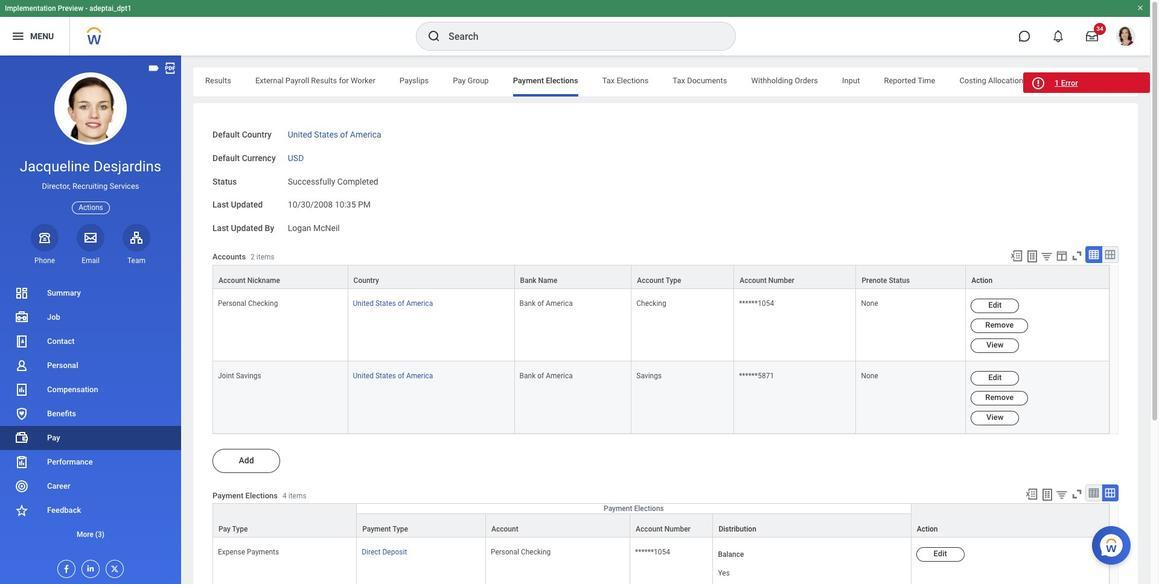 Task type: describe. For each thing, give the bounding box(es) containing it.
usd
[[288, 153, 304, 163]]

select to filter grid data image
[[1040, 250, 1054, 263]]

1 vertical spatial number
[[665, 526, 691, 534]]

payment elections inside popup button
[[604, 505, 664, 513]]

0 vertical spatial account number button
[[734, 266, 856, 289]]

table image
[[1088, 487, 1100, 500]]

team link
[[123, 224, 150, 266]]

logan
[[288, 223, 311, 233]]

phone image
[[36, 231, 53, 245]]

10:35
[[335, 200, 356, 210]]

default country
[[213, 130, 272, 139]]

action for "action" popup button to the bottom
[[917, 526, 938, 534]]

tab list containing results
[[193, 68, 1138, 97]]

job link
[[0, 306, 181, 330]]

1 vertical spatial action button
[[912, 504, 1109, 538]]

phone button
[[31, 224, 59, 266]]

career image
[[14, 479, 29, 494]]

summary image
[[14, 286, 29, 301]]

email
[[82, 257, 100, 265]]

edit for the topmost "edit" button
[[989, 301, 1002, 310]]

america for savings united states of america link
[[406, 372, 433, 380]]

2
[[251, 253, 255, 262]]

accounts
[[213, 252, 246, 262]]

documents
[[687, 76, 727, 85]]

external payroll results for worker
[[255, 76, 376, 85]]

payment type button
[[357, 515, 485, 538]]

pay for pay
[[47, 434, 60, 443]]

******5871
[[739, 372, 774, 380]]

view team image
[[129, 231, 144, 245]]

bank name
[[520, 276, 558, 285]]

currency
[[242, 153, 276, 163]]

facebook image
[[58, 561, 71, 574]]

4
[[283, 492, 287, 500]]

team
[[127, 257, 146, 265]]

performance link
[[0, 450, 181, 475]]

remove for 1st remove button from the top
[[986, 321, 1014, 330]]

2 results from the left
[[311, 76, 337, 85]]

10/30/2008
[[288, 200, 333, 210]]

joint savings
[[218, 372, 261, 380]]

compensation image
[[14, 383, 29, 397]]

accounts 2 items
[[213, 252, 275, 262]]

0 horizontal spatial checking
[[248, 299, 278, 308]]

default for default country
[[213, 130, 240, 139]]

completed
[[337, 177, 378, 186]]

1 fullscreen image from the top
[[1071, 249, 1084, 263]]

1 remove button from the top
[[971, 319, 1029, 333]]

more (3) button
[[0, 528, 181, 542]]

x image
[[106, 561, 120, 574]]

jacqueline desjardins
[[20, 158, 161, 175]]

personal link
[[0, 354, 181, 378]]

pay group
[[453, 76, 489, 85]]

3 row from the top
[[213, 362, 1110, 434]]

notifications large image
[[1052, 30, 1065, 42]]

summary
[[47, 289, 81, 298]]

account type button
[[632, 266, 734, 289]]

last updated by element
[[288, 216, 340, 234]]

feedback
[[47, 506, 81, 515]]

director, recruiting services
[[42, 182, 139, 191]]

expense payments element
[[218, 546, 279, 557]]

adeptai_dpt1
[[89, 4, 132, 13]]

******1054 inside row
[[739, 299, 774, 308]]

director,
[[42, 182, 71, 191]]

country button
[[348, 266, 514, 289]]

pay image
[[14, 431, 29, 446]]

worker
[[351, 76, 376, 85]]

bank of america for savings
[[520, 372, 573, 380]]

successfully completed
[[288, 177, 378, 186]]

united for joint savings
[[353, 372, 374, 380]]

phone jacqueline desjardins element
[[31, 256, 59, 266]]

time
[[918, 76, 936, 85]]

checking inside personal checking element
[[521, 549, 551, 557]]

personal inside edit row
[[491, 549, 519, 557]]

10/30/2008 10:35 pm
[[288, 200, 371, 210]]

0 horizontal spatial country
[[242, 130, 272, 139]]

mail image
[[83, 231, 98, 245]]

prenote status
[[862, 276, 910, 285]]

row containing payment elections
[[213, 504, 1110, 538]]

nickname
[[247, 276, 280, 285]]

edit row
[[213, 538, 1110, 585]]

2 view from the top
[[987, 413, 1004, 422]]

bank for checking
[[520, 299, 536, 308]]

external
[[255, 76, 284, 85]]

1 horizontal spatial number
[[769, 276, 795, 285]]

distribution button
[[713, 515, 911, 538]]

type for account type
[[666, 276, 681, 285]]

last updated by
[[213, 223, 274, 233]]

more (3) button
[[0, 523, 181, 547]]

balance element
[[718, 562, 730, 579]]

add
[[239, 456, 254, 466]]

expand table image
[[1104, 487, 1116, 500]]

2 view button from the top
[[971, 411, 1019, 426]]

costing
[[960, 76, 987, 85]]

personal inside the navigation pane region
[[47, 361, 78, 370]]

1 view from the top
[[987, 341, 1004, 350]]

benefits link
[[0, 402, 181, 426]]

united states of america link for savings
[[353, 372, 433, 380]]

name
[[538, 276, 558, 285]]

account button
[[486, 515, 630, 538]]

email button
[[77, 224, 104, 266]]

edit for "edit" button to the middle
[[989, 373, 1002, 382]]

compensation
[[47, 385, 98, 394]]

toolbar for 2
[[1005, 246, 1119, 265]]

2 horizontal spatial checking
[[637, 299, 666, 308]]

profile logan mcneil image
[[1116, 27, 1136, 48]]

performance image
[[14, 455, 29, 470]]

prenote
[[862, 276, 887, 285]]

1
[[1055, 78, 1059, 88]]

distribution
[[719, 526, 757, 534]]

row containing account nickname
[[213, 265, 1110, 289]]

0 vertical spatial payment elections
[[513, 76, 578, 85]]

account nickname
[[219, 276, 280, 285]]

preview
[[58, 4, 83, 13]]

menu button
[[0, 17, 70, 56]]

add button
[[213, 449, 280, 474]]

account for "account type" popup button
[[637, 276, 664, 285]]

united states of america for checking
[[353, 299, 433, 308]]

united for personal checking
[[353, 299, 374, 308]]

direct deposit link
[[362, 546, 407, 557]]

updated for last updated by
[[231, 223, 263, 233]]

tax documents
[[673, 76, 727, 85]]

bank for savings
[[520, 372, 536, 380]]

contact link
[[0, 330, 181, 354]]

1 savings from the left
[[236, 372, 261, 380]]

menu banner
[[0, 0, 1150, 56]]

successfully
[[288, 177, 335, 186]]

implementation
[[5, 4, 56, 13]]

pay for pay group
[[453, 76, 466, 85]]

account inside popup button
[[491, 526, 518, 534]]

******1054 inside edit row
[[635, 549, 670, 557]]

expense payments
[[218, 549, 279, 557]]

2 remove button from the top
[[971, 391, 1029, 406]]

default for default currency
[[213, 153, 240, 163]]

1 view button from the top
[[971, 339, 1019, 353]]

balance
[[718, 551, 744, 559]]

remove for 2nd remove button from the top
[[986, 393, 1014, 402]]

close environment banner image
[[1137, 4, 1144, 11]]

america for united states of america link associated with checking
[[406, 299, 433, 308]]

click to view/edit grid preferences image
[[1055, 249, 1069, 263]]

joint
[[218, 372, 234, 380]]

career link
[[0, 475, 181, 499]]

tag image
[[147, 62, 161, 75]]

tax for tax elections
[[602, 76, 615, 85]]

payslips
[[400, 76, 429, 85]]

phone
[[34, 257, 55, 265]]

1 error
[[1055, 78, 1078, 88]]

export to excel image for 2
[[1010, 249, 1023, 263]]

2 row from the top
[[213, 289, 1110, 362]]

account for the bottommost account number popup button
[[636, 526, 663, 534]]

1 results from the left
[[205, 76, 231, 85]]

bank name button
[[515, 266, 631, 289]]

(3)
[[95, 531, 104, 539]]

personal checking element
[[491, 546, 551, 557]]

more
[[77, 531, 93, 539]]

united states of america link for checking
[[353, 299, 433, 308]]

error
[[1061, 78, 1078, 88]]

0 vertical spatial united states of america link
[[288, 127, 381, 139]]

view printable version (pdf) image
[[164, 62, 177, 75]]

list containing summary
[[0, 281, 181, 547]]



Task type: locate. For each thing, give the bounding box(es) containing it.
account nickname button
[[213, 266, 348, 289]]

results left external at the left
[[205, 76, 231, 85]]

updated left the by
[[231, 223, 263, 233]]

0 vertical spatial view
[[987, 341, 1004, 350]]

benefits
[[47, 409, 76, 418]]

1 vertical spatial bank
[[520, 299, 536, 308]]

country inside popup button
[[354, 276, 379, 285]]

payments
[[247, 549, 279, 557]]

0 vertical spatial items
[[257, 253, 275, 262]]

1 row from the top
[[213, 265, 1110, 289]]

1 horizontal spatial country
[[354, 276, 379, 285]]

1 horizontal spatial checking
[[521, 549, 551, 557]]

1 none from the top
[[861, 299, 878, 308]]

export to excel image
[[1010, 249, 1023, 263], [1025, 488, 1039, 501]]

type inside payment type popup button
[[393, 526, 408, 534]]

personal inside row
[[218, 299, 246, 308]]

elections inside popup button
[[634, 505, 664, 513]]

1 horizontal spatial personal checking
[[491, 549, 551, 557]]

contact
[[47, 337, 75, 346]]

export to worksheets image
[[1025, 249, 1040, 264]]

1 vertical spatial export to excel image
[[1025, 488, 1039, 501]]

remove button
[[971, 319, 1029, 333], [971, 391, 1029, 406]]

expand table image
[[1104, 249, 1116, 261]]

1 vertical spatial personal
[[47, 361, 78, 370]]

0 vertical spatial states
[[314, 130, 338, 139]]

0 vertical spatial none
[[861, 299, 878, 308]]

1 last from the top
[[213, 200, 229, 210]]

reported
[[884, 76, 916, 85]]

1 vertical spatial country
[[354, 276, 379, 285]]

last down last updated
[[213, 223, 229, 233]]

items inside payment elections 4 items
[[288, 492, 307, 500]]

checking down account type
[[637, 299, 666, 308]]

0 vertical spatial ******1054
[[739, 299, 774, 308]]

1 vertical spatial default
[[213, 153, 240, 163]]

1 vertical spatial view
[[987, 413, 1004, 422]]

0 horizontal spatial type
[[232, 526, 248, 534]]

bank of america
[[520, 299, 573, 308], [520, 372, 573, 380]]

0 vertical spatial view button
[[971, 339, 1019, 353]]

reported time
[[884, 76, 936, 85]]

exclamation image
[[1034, 79, 1043, 88]]

1 vertical spatial united
[[353, 299, 374, 308]]

status inside popup button
[[889, 276, 910, 285]]

2 horizontal spatial pay
[[453, 76, 466, 85]]

pay
[[453, 76, 466, 85], [47, 434, 60, 443], [219, 526, 231, 534]]

of for united states of america link associated with checking
[[398, 299, 405, 308]]

row containing payment type
[[213, 514, 1110, 538]]

edit button
[[971, 299, 1019, 313], [971, 371, 1019, 386], [916, 548, 965, 562]]

1 default from the top
[[213, 130, 240, 139]]

email jacqueline desjardins element
[[77, 256, 104, 266]]

0 vertical spatial country
[[242, 130, 272, 139]]

job image
[[14, 310, 29, 325]]

personal checking down account nickname
[[218, 299, 278, 308]]

checking
[[248, 299, 278, 308], [637, 299, 666, 308], [521, 549, 551, 557]]

account number button
[[734, 266, 856, 289], [630, 515, 713, 538]]

yes
[[718, 570, 730, 578]]

0 vertical spatial pay
[[453, 76, 466, 85]]

mcneil
[[313, 223, 340, 233]]

1 bank of america from the top
[[520, 299, 573, 308]]

last updated element
[[288, 193, 371, 211]]

payment elections 4 items
[[213, 491, 307, 500]]

inbox large image
[[1086, 30, 1098, 42]]

group
[[468, 76, 489, 85]]

2 horizontal spatial personal
[[491, 549, 519, 557]]

of for top united states of america link
[[340, 130, 348, 139]]

withholding
[[751, 76, 793, 85]]

1 vertical spatial united states of america link
[[353, 299, 433, 308]]

tax for tax documents
[[673, 76, 685, 85]]

******1054
[[739, 299, 774, 308], [635, 549, 670, 557]]

pay down benefits
[[47, 434, 60, 443]]

last for last updated by
[[213, 223, 229, 233]]

navigation pane region
[[0, 56, 181, 585]]

last for last updated
[[213, 200, 229, 210]]

payment inside popup button
[[362, 526, 391, 534]]

export to worksheets image
[[1040, 488, 1055, 503]]

0 horizontal spatial ******1054
[[635, 549, 670, 557]]

states for personal checking
[[376, 299, 396, 308]]

1 vertical spatial action
[[917, 526, 938, 534]]

status right prenote
[[889, 276, 910, 285]]

0 horizontal spatial personal checking
[[218, 299, 278, 308]]

0 vertical spatial edit
[[989, 301, 1002, 310]]

deposit
[[382, 549, 407, 557]]

1 vertical spatial payment elections
[[604, 505, 664, 513]]

5 row from the top
[[213, 514, 1110, 538]]

account number for topmost account number popup button
[[740, 276, 795, 285]]

type for payment type
[[393, 526, 408, 534]]

0 vertical spatial edit button
[[971, 299, 1019, 313]]

export to excel image left export to worksheets image
[[1025, 488, 1039, 501]]

allocations
[[989, 76, 1028, 85]]

personal down account popup button on the bottom of the page
[[491, 549, 519, 557]]

0 horizontal spatial savings
[[236, 372, 261, 380]]

last up last updated by
[[213, 200, 229, 210]]

orders
[[795, 76, 818, 85]]

1 vertical spatial last
[[213, 223, 229, 233]]

type
[[666, 276, 681, 285], [232, 526, 248, 534], [393, 526, 408, 534]]

none for ******5871
[[861, 372, 878, 380]]

input
[[842, 76, 860, 85]]

1 tax from the left
[[602, 76, 615, 85]]

of
[[340, 130, 348, 139], [398, 299, 405, 308], [538, 299, 544, 308], [398, 372, 405, 380], [538, 372, 544, 380]]

1 vertical spatial account number button
[[630, 515, 713, 538]]

0 vertical spatial status
[[213, 177, 237, 186]]

personal down "contact"
[[47, 361, 78, 370]]

more (3)
[[77, 531, 104, 539]]

row
[[213, 265, 1110, 289], [213, 289, 1110, 362], [213, 362, 1110, 434], [213, 504, 1110, 538], [213, 514, 1110, 538]]

items inside accounts 2 items
[[257, 253, 275, 262]]

edit button inside edit row
[[916, 548, 965, 562]]

status up last updated
[[213, 177, 237, 186]]

updated up last updated by
[[231, 200, 263, 210]]

0 vertical spatial action button
[[966, 266, 1109, 289]]

pay up expense
[[219, 526, 231, 534]]

action button down export to worksheets image
[[912, 504, 1109, 538]]

2 vertical spatial united states of america
[[353, 372, 433, 380]]

0 vertical spatial personal checking
[[218, 299, 278, 308]]

2 vertical spatial pay
[[219, 526, 231, 534]]

2 vertical spatial personal
[[491, 549, 519, 557]]

united states of america for savings
[[353, 372, 433, 380]]

0 vertical spatial number
[[769, 276, 795, 285]]

menu
[[30, 31, 54, 41]]

1 horizontal spatial ******1054
[[739, 299, 774, 308]]

number
[[769, 276, 795, 285], [665, 526, 691, 534]]

0 vertical spatial account number
[[740, 276, 795, 285]]

bank
[[520, 276, 537, 285], [520, 299, 536, 308], [520, 372, 536, 380]]

toolbar
[[1005, 246, 1119, 265], [1020, 485, 1119, 504]]

1 horizontal spatial savings
[[637, 372, 662, 380]]

checking down nickname
[[248, 299, 278, 308]]

default
[[213, 130, 240, 139], [213, 153, 240, 163]]

0 horizontal spatial account number
[[636, 526, 691, 534]]

2 updated from the top
[[231, 223, 263, 233]]

0 vertical spatial remove
[[986, 321, 1014, 330]]

2 vertical spatial united states of america link
[[353, 372, 433, 380]]

0 horizontal spatial number
[[665, 526, 691, 534]]

Search Workday  search field
[[449, 23, 711, 50]]

fullscreen image
[[1071, 249, 1084, 263], [1071, 488, 1084, 501]]

1 vertical spatial pay
[[47, 434, 60, 443]]

results left for at the top left of page
[[311, 76, 337, 85]]

toolbar for elections
[[1020, 485, 1119, 504]]

0 vertical spatial updated
[[231, 200, 263, 210]]

1 horizontal spatial account number button
[[734, 266, 856, 289]]

0 vertical spatial united
[[288, 130, 312, 139]]

bank of america for checking
[[520, 299, 573, 308]]

-
[[85, 4, 88, 13]]

view
[[987, 341, 1004, 350], [987, 413, 1004, 422]]

implementation preview -   adeptai_dpt1
[[5, 4, 132, 13]]

payment elections up edit row
[[604, 505, 664, 513]]

2 none from the top
[[861, 372, 878, 380]]

edit
[[989, 301, 1002, 310], [989, 373, 1002, 382], [934, 550, 947, 559]]

1 horizontal spatial status
[[889, 276, 910, 285]]

1 horizontal spatial export to excel image
[[1025, 488, 1039, 501]]

pm
[[358, 200, 371, 210]]

1 vertical spatial ******1054
[[635, 549, 670, 557]]

type for pay type
[[232, 526, 248, 534]]

payment elections down search workday search box
[[513, 76, 578, 85]]

usd link
[[288, 151, 304, 163]]

pay inside pay link
[[47, 434, 60, 443]]

0 horizontal spatial personal
[[47, 361, 78, 370]]

1 vertical spatial edit button
[[971, 371, 1019, 386]]

tax down search workday search box
[[602, 76, 615, 85]]

pay link
[[0, 426, 181, 450]]

2 fullscreen image from the top
[[1071, 488, 1084, 501]]

1 horizontal spatial action
[[972, 276, 993, 285]]

0 horizontal spatial items
[[257, 253, 275, 262]]

items right 4
[[288, 492, 307, 500]]

direct deposit
[[362, 549, 407, 557]]

1 vertical spatial remove button
[[971, 391, 1029, 406]]

account number for the bottommost account number popup button
[[636, 526, 691, 534]]

status element
[[288, 169, 378, 187]]

1 remove from the top
[[986, 321, 1014, 330]]

contact image
[[14, 335, 29, 349]]

america for top united states of america link
[[350, 130, 381, 139]]

1 horizontal spatial items
[[288, 492, 307, 500]]

0 horizontal spatial account number button
[[630, 515, 713, 538]]

pay left group
[[453, 76, 466, 85]]

pay inside tab list
[[453, 76, 466, 85]]

1 vertical spatial states
[[376, 299, 396, 308]]

2 vertical spatial states
[[376, 372, 396, 380]]

actions button
[[72, 201, 110, 214]]

account for topmost account number popup button
[[740, 276, 767, 285]]

0 horizontal spatial results
[[205, 76, 231, 85]]

0 vertical spatial remove button
[[971, 319, 1029, 333]]

2 vertical spatial bank
[[520, 372, 536, 380]]

select to filter grid data image
[[1055, 489, 1069, 501]]

0 horizontal spatial payment elections
[[513, 76, 578, 85]]

savings
[[236, 372, 261, 380], [637, 372, 662, 380]]

0 horizontal spatial tax
[[602, 76, 615, 85]]

of for savings united states of america link
[[398, 372, 405, 380]]

pay type
[[219, 526, 248, 534]]

1 horizontal spatial personal
[[218, 299, 246, 308]]

desjardins
[[93, 158, 161, 175]]

items right 2
[[257, 253, 275, 262]]

type inside "account type" popup button
[[666, 276, 681, 285]]

updated for last updated
[[231, 200, 263, 210]]

export to excel image left export to worksheets icon
[[1010, 249, 1023, 263]]

justify image
[[11, 29, 25, 43]]

fullscreen image right select to filter grid data icon
[[1071, 488, 1084, 501]]

tax
[[602, 76, 615, 85], [673, 76, 685, 85]]

0 vertical spatial last
[[213, 200, 229, 210]]

2 bank of america from the top
[[520, 372, 573, 380]]

summary link
[[0, 281, 181, 306]]

recruiting
[[72, 182, 108, 191]]

2 horizontal spatial type
[[666, 276, 681, 285]]

personal image
[[14, 359, 29, 373]]

pay inside pay type popup button
[[219, 526, 231, 534]]

0 horizontal spatial status
[[213, 177, 237, 186]]

states for joint savings
[[376, 372, 396, 380]]

2 last from the top
[[213, 223, 229, 233]]

1 vertical spatial remove
[[986, 393, 1014, 402]]

1 horizontal spatial tax
[[673, 76, 685, 85]]

payment type
[[362, 526, 408, 534]]

for
[[339, 76, 349, 85]]

0 vertical spatial united states of america
[[288, 130, 381, 139]]

feedback image
[[14, 504, 29, 518]]

personal checking down account popup button on the bottom of the page
[[491, 549, 551, 557]]

america
[[350, 130, 381, 139], [406, 299, 433, 308], [546, 299, 573, 308], [406, 372, 433, 380], [546, 372, 573, 380]]

1 vertical spatial status
[[889, 276, 910, 285]]

1 vertical spatial personal checking
[[491, 549, 551, 557]]

benefits image
[[14, 407, 29, 421]]

0 horizontal spatial pay
[[47, 434, 60, 443]]

0 vertical spatial bank
[[520, 276, 537, 285]]

expense
[[218, 549, 245, 557]]

1 vertical spatial items
[[288, 492, 307, 500]]

0 vertical spatial bank of america
[[520, 299, 573, 308]]

0 vertical spatial default
[[213, 130, 240, 139]]

united
[[288, 130, 312, 139], [353, 299, 374, 308], [353, 372, 374, 380]]

1 updated from the top
[[231, 200, 263, 210]]

2 tax from the left
[[673, 76, 685, 85]]

table image
[[1088, 249, 1100, 261]]

export to excel image for elections
[[1025, 488, 1039, 501]]

1 vertical spatial toolbar
[[1020, 485, 1119, 504]]

none for ******1054
[[861, 299, 878, 308]]

default down default country
[[213, 153, 240, 163]]

career
[[47, 482, 70, 491]]

1 vertical spatial united states of america
[[353, 299, 433, 308]]

linkedin image
[[82, 561, 95, 574]]

team jacqueline desjardins element
[[123, 256, 150, 266]]

2 remove from the top
[[986, 393, 1014, 402]]

search image
[[427, 29, 441, 43]]

2 default from the top
[[213, 153, 240, 163]]

2 vertical spatial united
[[353, 372, 374, 380]]

payment inside tab list
[[513, 76, 544, 85]]

feedback link
[[0, 499, 181, 523]]

1 horizontal spatial pay
[[219, 526, 231, 534]]

1 vertical spatial account number
[[636, 526, 691, 534]]

34 button
[[1079, 23, 1106, 50]]

view button
[[971, 339, 1019, 353], [971, 411, 1019, 426]]

tax elections
[[602, 76, 649, 85]]

actions
[[79, 203, 103, 212]]

2 vertical spatial edit
[[934, 550, 947, 559]]

personal checking inside edit row
[[491, 549, 551, 557]]

1 vertical spatial view button
[[971, 411, 1019, 426]]

fullscreen image right click to view/edit grid preferences icon
[[1071, 249, 1084, 263]]

0 vertical spatial action
[[972, 276, 993, 285]]

4 row from the top
[[213, 504, 1110, 538]]

0 horizontal spatial export to excel image
[[1010, 249, 1023, 263]]

2 savings from the left
[[637, 372, 662, 380]]

tab list
[[193, 68, 1138, 97]]

costing allocations
[[960, 76, 1028, 85]]

action button down export to worksheets icon
[[966, 266, 1109, 289]]

list
[[0, 281, 181, 547]]

personal
[[218, 299, 246, 308], [47, 361, 78, 370], [491, 549, 519, 557]]

payment inside popup button
[[604, 505, 633, 513]]

bank inside popup button
[[520, 276, 537, 285]]

1 horizontal spatial results
[[311, 76, 337, 85]]

jacqueline
[[20, 158, 90, 175]]

personal down account nickname
[[218, 299, 246, 308]]

withholding orders
[[751, 76, 818, 85]]

account for "account nickname" popup button
[[219, 276, 246, 285]]

tax left documents
[[673, 76, 685, 85]]

checking down account popup button on the bottom of the page
[[521, 549, 551, 557]]

edit for "edit" button in edit row
[[934, 550, 947, 559]]

default up default currency
[[213, 130, 240, 139]]

results
[[205, 76, 231, 85], [311, 76, 337, 85]]

pay for pay type
[[219, 526, 231, 534]]

2 vertical spatial edit button
[[916, 548, 965, 562]]

1 vertical spatial bank of america
[[520, 372, 573, 380]]

0 vertical spatial personal
[[218, 299, 246, 308]]

action for top "action" popup button
[[972, 276, 993, 285]]

direct
[[362, 549, 381, 557]]

remove
[[986, 321, 1014, 330], [986, 393, 1014, 402]]

type inside pay type popup button
[[232, 526, 248, 534]]

logan mcneil
[[288, 223, 340, 233]]



Task type: vqa. For each thing, say whether or not it's contained in the screenshot.
second Remove button from the bottom
yes



